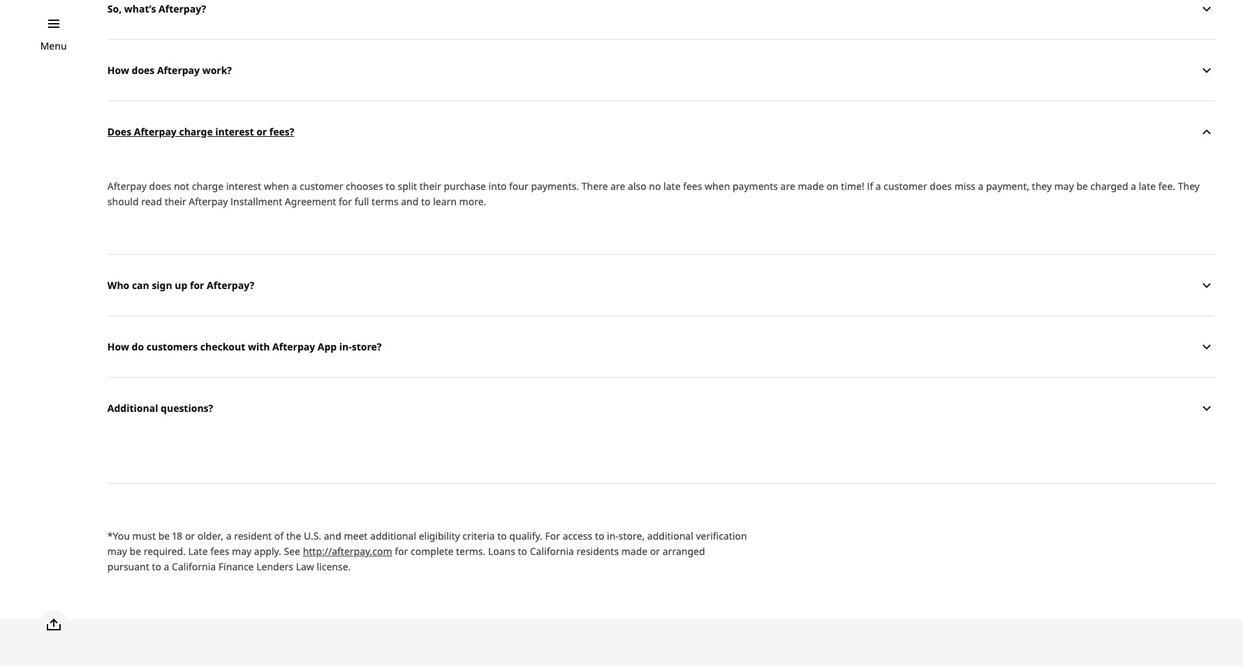Task type: locate. For each thing, give the bounding box(es) containing it.
charged
[[1091, 180, 1129, 193]]

1 how from the top
[[107, 64, 129, 77]]

1 additional from the left
[[370, 530, 416, 543]]

how up does
[[107, 64, 129, 77]]

does
[[107, 125, 131, 138]]

does inside 'how does afterpay work?' dropdown button
[[132, 64, 155, 77]]

or right 18
[[185, 530, 195, 543]]

1 horizontal spatial additional
[[648, 530, 694, 543]]

may
[[1055, 180, 1074, 193], [107, 545, 127, 558], [232, 545, 252, 558]]

or left fees?
[[256, 125, 267, 138]]

customer
[[300, 180, 343, 193], [884, 180, 928, 193]]

1 horizontal spatial and
[[401, 195, 419, 208]]

0 vertical spatial or
[[256, 125, 267, 138]]

1 horizontal spatial afterpay?
[[207, 279, 254, 292]]

0 horizontal spatial fees
[[210, 545, 229, 558]]

1 vertical spatial afterpay?
[[207, 279, 254, 292]]

0 horizontal spatial for
[[190, 279, 204, 292]]

can
[[132, 279, 149, 292]]

afterpay? right up
[[207, 279, 254, 292]]

fees inside afterpay does not charge interest when a customer chooses to split their purchase into four payments. there are also no late fees when payments are made on time! if a customer does miss a payment, they may be charged a late fee. they should read their afterpay installment agreement for full terms and to learn more.
[[683, 180, 702, 193]]

2 horizontal spatial for
[[395, 545, 408, 558]]

1 vertical spatial for
[[190, 279, 204, 292]]

customer up agreement
[[300, 180, 343, 193]]

late
[[664, 180, 681, 193], [1139, 180, 1156, 193]]

1 vertical spatial made
[[622, 545, 648, 558]]

2 vertical spatial for
[[395, 545, 408, 558]]

and inside *you must be 18 or older, a resident of the u.s. and meet additional eligibility criteria to qualify. for access to in-store, additional verification may be required. late fees may apply. see
[[324, 530, 342, 543]]

should
[[107, 195, 139, 208]]

to up terms
[[386, 180, 395, 193]]

2 horizontal spatial be
[[1077, 180, 1088, 193]]

does for afterpay
[[149, 180, 171, 193]]

how inside dropdown button
[[107, 340, 129, 353]]

how
[[107, 64, 129, 77], [107, 340, 129, 353]]

for
[[339, 195, 352, 208], [190, 279, 204, 292], [395, 545, 408, 558]]

0 vertical spatial interest
[[215, 125, 254, 138]]

a down required.
[[164, 561, 169, 574]]

http://afterpay.com
[[303, 545, 392, 558]]

0 horizontal spatial late
[[664, 180, 681, 193]]

a right older,
[[226, 530, 232, 543]]

1 vertical spatial fees
[[210, 545, 229, 558]]

0 vertical spatial for
[[339, 195, 352, 208]]

when
[[264, 180, 289, 193], [705, 180, 730, 193]]

a
[[292, 180, 297, 193], [876, 180, 881, 193], [978, 180, 984, 193], [1131, 180, 1137, 193], [226, 530, 232, 543], [164, 561, 169, 574]]

when left "payments"
[[705, 180, 730, 193]]

does left miss
[[930, 180, 952, 193]]

how does afterpay work? button
[[107, 39, 1216, 101]]

customer right if
[[884, 180, 928, 193]]

1 vertical spatial and
[[324, 530, 342, 543]]

how inside dropdown button
[[107, 64, 129, 77]]

up
[[175, 279, 188, 292]]

1 horizontal spatial when
[[705, 180, 730, 193]]

how for how do customers checkout with afterpay app in-store?
[[107, 340, 129, 353]]

be left charged
[[1077, 180, 1088, 193]]

may right they
[[1055, 180, 1074, 193]]

menu
[[40, 39, 67, 52]]

charge inside 'dropdown button'
[[179, 125, 213, 138]]

1 horizontal spatial be
[[158, 530, 170, 543]]

arranged
[[663, 545, 705, 558]]

additional up for complete terms. loans to california residents made or arranged pursuant to a california finance lenders law license.
[[370, 530, 416, 543]]

0 vertical spatial afterpay?
[[159, 2, 206, 15]]

1 vertical spatial interest
[[226, 180, 261, 193]]

0 horizontal spatial made
[[622, 545, 648, 558]]

when up installment
[[264, 180, 289, 193]]

additional up arranged
[[648, 530, 694, 543]]

also
[[628, 180, 647, 193]]

0 vertical spatial charge
[[179, 125, 213, 138]]

made down store,
[[622, 545, 648, 558]]

afterpay? right what's
[[159, 2, 206, 15]]

they
[[1032, 180, 1052, 193]]

1 horizontal spatial may
[[232, 545, 252, 558]]

the
[[286, 530, 301, 543]]

charge up not
[[179, 125, 213, 138]]

in-
[[339, 340, 352, 353], [607, 530, 619, 543]]

charge right not
[[192, 180, 224, 193]]

2 late from the left
[[1139, 180, 1156, 193]]

must
[[132, 530, 156, 543]]

or inside 'dropdown button'
[[256, 125, 267, 138]]

more.
[[459, 195, 487, 208]]

late left "fee." on the right top of the page
[[1139, 180, 1156, 193]]

do
[[132, 340, 144, 353]]

may inside afterpay does not charge interest when a customer chooses to split their purchase into four payments. there are also no late fees when payments are made on time! if a customer does miss a payment, they may be charged a late fee. they should read their afterpay installment agreement for full terms and to learn more.
[[1055, 180, 1074, 193]]

afterpay left "app"
[[273, 340, 315, 353]]

for inside dropdown button
[[190, 279, 204, 292]]

charge inside afterpay does not charge interest when a customer chooses to split their purchase into four payments. there are also no late fees when payments are made on time! if a customer does miss a payment, they may be charged a late fee. they should read their afterpay installment agreement for full terms and to learn more.
[[192, 180, 224, 193]]

are
[[611, 180, 626, 193], [781, 180, 796, 193]]

2 vertical spatial be
[[130, 545, 141, 558]]

be
[[1077, 180, 1088, 193], [158, 530, 170, 543], [130, 545, 141, 558]]

2 horizontal spatial may
[[1055, 180, 1074, 193]]

made inside for complete terms. loans to california residents made or arranged pursuant to a california finance lenders law license.
[[622, 545, 648, 558]]

what's
[[124, 2, 156, 15]]

afterpay does not charge interest when a customer chooses to split their purchase into four payments. there are also no late fees when payments are made on time! if a customer does miss a payment, they may be charged a late fee. they should read their afterpay installment agreement for full terms and to learn more.
[[107, 180, 1200, 208]]

0 vertical spatial be
[[1077, 180, 1088, 193]]

work?
[[202, 64, 232, 77]]

1 horizontal spatial their
[[420, 180, 441, 193]]

1 horizontal spatial late
[[1139, 180, 1156, 193]]

or inside for complete terms. loans to california residents made or arranged pursuant to a california finance lenders law license.
[[650, 545, 660, 558]]

california down for
[[530, 545, 574, 558]]

1 late from the left
[[664, 180, 681, 193]]

1 horizontal spatial customer
[[884, 180, 928, 193]]

does
[[132, 64, 155, 77], [149, 180, 171, 193], [930, 180, 952, 193]]

installment
[[231, 195, 282, 208]]

rotate 180 image
[[1199, 124, 1216, 140]]

interest
[[215, 125, 254, 138], [226, 180, 261, 193]]

loans
[[488, 545, 516, 558]]

if
[[867, 180, 873, 193]]

into
[[489, 180, 507, 193]]

how for how does afterpay work?
[[107, 64, 129, 77]]

for left complete
[[395, 545, 408, 558]]

1 vertical spatial be
[[158, 530, 170, 543]]

for left full
[[339, 195, 352, 208]]

2 how from the top
[[107, 340, 129, 353]]

0 horizontal spatial or
[[185, 530, 195, 543]]

for inside afterpay does not charge interest when a customer chooses to split their purchase into four payments. there are also no late fees when payments are made on time! if a customer does miss a payment, they may be charged a late fee. they should read their afterpay installment agreement for full terms and to learn more.
[[339, 195, 352, 208]]

for right up
[[190, 279, 204, 292]]

2 vertical spatial or
[[650, 545, 660, 558]]

http://afterpay.com link
[[303, 545, 392, 558]]

or for 18
[[185, 530, 195, 543]]

interest inside 'dropdown button'
[[215, 125, 254, 138]]

1 vertical spatial charge
[[192, 180, 224, 193]]

may down *you
[[107, 545, 127, 558]]

0 horizontal spatial and
[[324, 530, 342, 543]]

0 vertical spatial and
[[401, 195, 419, 208]]

additional questions? button
[[107, 378, 1216, 439]]

1 horizontal spatial for
[[339, 195, 352, 208]]

2 horizontal spatial or
[[650, 545, 660, 558]]

how left do
[[107, 340, 129, 353]]

california down late
[[172, 561, 216, 574]]

afterpay? inside the who can sign up for afterpay? dropdown button
[[207, 279, 254, 292]]

1 vertical spatial how
[[107, 340, 129, 353]]

to down qualify.
[[518, 545, 528, 558]]

does down what's
[[132, 64, 155, 77]]

1 horizontal spatial fees
[[683, 180, 702, 193]]

interest up installment
[[226, 180, 261, 193]]

afterpay right does
[[134, 125, 177, 138]]

agreement
[[285, 195, 336, 208]]

0 vertical spatial fees
[[683, 180, 702, 193]]

0 vertical spatial how
[[107, 64, 129, 77]]

their
[[420, 180, 441, 193], [165, 195, 186, 208]]

interest left fees?
[[215, 125, 254, 138]]

1 vertical spatial their
[[165, 195, 186, 208]]

1 vertical spatial in-
[[607, 530, 619, 543]]

afterpay left work?
[[157, 64, 200, 77]]

1 horizontal spatial in-
[[607, 530, 619, 543]]

1 horizontal spatial or
[[256, 125, 267, 138]]

fees right no
[[683, 180, 702, 193]]

and down split
[[401, 195, 419, 208]]

and right u.s.
[[324, 530, 342, 543]]

fees down older,
[[210, 545, 229, 558]]

required.
[[144, 545, 186, 558]]

charge
[[179, 125, 213, 138], [192, 180, 224, 193]]

1 vertical spatial or
[[185, 530, 195, 543]]

be up the pursuant at the left of the page
[[130, 545, 141, 558]]

be left 18
[[158, 530, 170, 543]]

afterpay?
[[159, 2, 206, 15], [207, 279, 254, 292]]

0 vertical spatial california
[[530, 545, 574, 558]]

0 horizontal spatial customer
[[300, 180, 343, 193]]

questions?
[[161, 402, 213, 415]]

be inside afterpay does not charge interest when a customer chooses to split their purchase into four payments. there are also no late fees when payments are made on time! if a customer does miss a payment, they may be charged a late fee. they should read their afterpay installment agreement for full terms and to learn more.
[[1077, 180, 1088, 193]]

on
[[827, 180, 839, 193]]

a inside *you must be 18 or older, a resident of the u.s. and meet additional eligibility criteria to qualify. for access to in-store, additional verification may be required. late fees may apply. see
[[226, 530, 232, 543]]

lenders
[[257, 561, 293, 574]]

1 vertical spatial california
[[172, 561, 216, 574]]

or left arranged
[[650, 545, 660, 558]]

0 vertical spatial in-
[[339, 340, 352, 353]]

0 horizontal spatial when
[[264, 180, 289, 193]]

footer
[[0, 620, 1244, 667]]

late
[[188, 545, 208, 558]]

2 are from the left
[[781, 180, 796, 193]]

complete
[[411, 545, 454, 558]]

pursuant
[[107, 561, 149, 574]]

made
[[798, 180, 824, 193], [622, 545, 648, 558]]

afterpay inside dropdown button
[[157, 64, 200, 77]]

0 horizontal spatial additional
[[370, 530, 416, 543]]

to
[[386, 180, 395, 193], [421, 195, 431, 208], [498, 530, 507, 543], [595, 530, 605, 543], [518, 545, 528, 558], [152, 561, 161, 574]]

are left also
[[611, 180, 626, 193]]

0 horizontal spatial afterpay?
[[159, 2, 206, 15]]

customers
[[147, 340, 198, 353]]

their down not
[[165, 195, 186, 208]]

in- right "app"
[[339, 340, 352, 353]]

law
[[296, 561, 314, 574]]

in- inside *you must be 18 or older, a resident of the u.s. and meet additional eligibility criteria to qualify. for access to in-store, additional verification may be required. late fees may apply. see
[[607, 530, 619, 543]]

their up the learn
[[420, 180, 441, 193]]

criteria
[[463, 530, 495, 543]]

a right miss
[[978, 180, 984, 193]]

are right "payments"
[[781, 180, 796, 193]]

a right if
[[876, 180, 881, 193]]

a up agreement
[[292, 180, 297, 193]]

or for interest
[[256, 125, 267, 138]]

0 horizontal spatial in-
[[339, 340, 352, 353]]

2 when from the left
[[705, 180, 730, 193]]

made left on
[[798, 180, 824, 193]]

menu button
[[40, 38, 67, 54]]

additional
[[107, 402, 158, 415]]

or inside *you must be 18 or older, a resident of the u.s. and meet additional eligibility criteria to qualify. for access to in-store, additional verification may be required. late fees may apply. see
[[185, 530, 195, 543]]

does up read
[[149, 180, 171, 193]]

may up finance
[[232, 545, 252, 558]]

0 vertical spatial made
[[798, 180, 824, 193]]

and
[[401, 195, 419, 208], [324, 530, 342, 543]]

0 horizontal spatial are
[[611, 180, 626, 193]]

resident
[[234, 530, 272, 543]]

0 horizontal spatial be
[[130, 545, 141, 558]]

california
[[530, 545, 574, 558], [172, 561, 216, 574]]

1 horizontal spatial are
[[781, 180, 796, 193]]

fees inside *you must be 18 or older, a resident of the u.s. and meet additional eligibility criteria to qualify. for access to in-store, additional verification may be required. late fees may apply. see
[[210, 545, 229, 558]]

in- up residents
[[607, 530, 619, 543]]

1 horizontal spatial made
[[798, 180, 824, 193]]

late right no
[[664, 180, 681, 193]]

who can sign up for afterpay?
[[107, 279, 254, 292]]



Task type: vqa. For each thing, say whether or not it's contained in the screenshot.
left 55
no



Task type: describe. For each thing, give the bounding box(es) containing it.
time!
[[841, 180, 865, 193]]

a right charged
[[1131, 180, 1137, 193]]

so,
[[107, 2, 122, 15]]

split
[[398, 180, 417, 193]]

to up loans on the left bottom of page
[[498, 530, 507, 543]]

access
[[563, 530, 593, 543]]

interest inside afterpay does not charge interest when a customer chooses to split their purchase into four payments. there are also no late fees when payments are made on time! if a customer does miss a payment, they may be charged a late fee. they should read their afterpay installment agreement for full terms and to learn more.
[[226, 180, 261, 193]]

read
[[141, 195, 162, 208]]

full
[[355, 195, 369, 208]]

payment,
[[986, 180, 1030, 193]]

0 horizontal spatial may
[[107, 545, 127, 558]]

afterpay? inside so, what's afterpay? dropdown button
[[159, 2, 206, 15]]

meet
[[344, 530, 368, 543]]

does afterpay charge interest or fees? button
[[107, 101, 1216, 162]]

chooses
[[346, 180, 383, 193]]

0 horizontal spatial california
[[172, 561, 216, 574]]

learn
[[433, 195, 457, 208]]

see
[[284, 545, 300, 558]]

made inside afterpay does not charge interest when a customer chooses to split their purchase into four payments. there are also no late fees when payments are made on time! if a customer does miss a payment, they may be charged a late fee. they should read their afterpay installment agreement for full terms and to learn more.
[[798, 180, 824, 193]]

18
[[172, 530, 183, 543]]

*you must be 18 or older, a resident of the u.s. and meet additional eligibility criteria to qualify. for access to in-store, additional verification may be required. late fees may apply. see
[[107, 530, 747, 558]]

miss
[[955, 180, 976, 193]]

a inside for complete terms. loans to california residents made or arranged pursuant to a california finance lenders law license.
[[164, 561, 169, 574]]

0 vertical spatial their
[[420, 180, 441, 193]]

afterpay down not
[[189, 195, 228, 208]]

1 when from the left
[[264, 180, 289, 193]]

app
[[318, 340, 337, 353]]

for complete terms. loans to california residents made or arranged pursuant to a california finance lenders law license.
[[107, 545, 705, 574]]

1 horizontal spatial california
[[530, 545, 574, 558]]

in- inside dropdown button
[[339, 340, 352, 353]]

checkout
[[200, 340, 245, 353]]

store,
[[619, 530, 645, 543]]

how does afterpay work?
[[107, 64, 232, 77]]

for
[[545, 530, 560, 543]]

payments.
[[531, 180, 579, 193]]

license.
[[317, 561, 351, 574]]

four
[[509, 180, 529, 193]]

there
[[582, 180, 608, 193]]

afterpay inside dropdown button
[[273, 340, 315, 353]]

who can sign up for afterpay? button
[[107, 255, 1216, 316]]

fee.
[[1159, 180, 1176, 193]]

sign
[[152, 279, 172, 292]]

and inside afterpay does not charge interest when a customer chooses to split their purchase into four payments. there are also no late fees when payments are made on time! if a customer does miss a payment, they may be charged a late fee. they should read their afterpay installment agreement for full terms and to learn more.
[[401, 195, 419, 208]]

with
[[248, 340, 270, 353]]

payments
[[733, 180, 778, 193]]

they
[[1178, 180, 1200, 193]]

no
[[649, 180, 661, 193]]

so, what's afterpay? button
[[107, 0, 1216, 39]]

afterpay up should
[[107, 180, 147, 193]]

*you
[[107, 530, 130, 543]]

2 additional from the left
[[648, 530, 694, 543]]

does afterpay charge interest or fees?
[[107, 125, 294, 138]]

eligibility
[[419, 530, 460, 543]]

who
[[107, 279, 129, 292]]

terms.
[[456, 545, 486, 558]]

finance
[[219, 561, 254, 574]]

older,
[[198, 530, 224, 543]]

so, what's afterpay?
[[107, 2, 206, 15]]

purchase
[[444, 180, 486, 193]]

residents
[[577, 545, 619, 558]]

not
[[174, 180, 189, 193]]

additional questions?
[[107, 402, 213, 415]]

to left the learn
[[421, 195, 431, 208]]

1 customer from the left
[[300, 180, 343, 193]]

verification
[[696, 530, 747, 543]]

0 horizontal spatial their
[[165, 195, 186, 208]]

afterpay inside 'dropdown button'
[[134, 125, 177, 138]]

1 are from the left
[[611, 180, 626, 193]]

for inside for complete terms. loans to california residents made or arranged pursuant to a california finance lenders law license.
[[395, 545, 408, 558]]

2 customer from the left
[[884, 180, 928, 193]]

fees?
[[270, 125, 294, 138]]

u.s.
[[304, 530, 321, 543]]

apply.
[[254, 545, 281, 558]]

does for how
[[132, 64, 155, 77]]

of
[[274, 530, 284, 543]]

to down required.
[[152, 561, 161, 574]]

how do customers checkout with afterpay app in-store?
[[107, 340, 382, 353]]

store?
[[352, 340, 382, 353]]

terms
[[372, 195, 399, 208]]

how do customers checkout with afterpay app in-store? button
[[107, 316, 1216, 378]]

qualify.
[[510, 530, 543, 543]]

to up residents
[[595, 530, 605, 543]]



